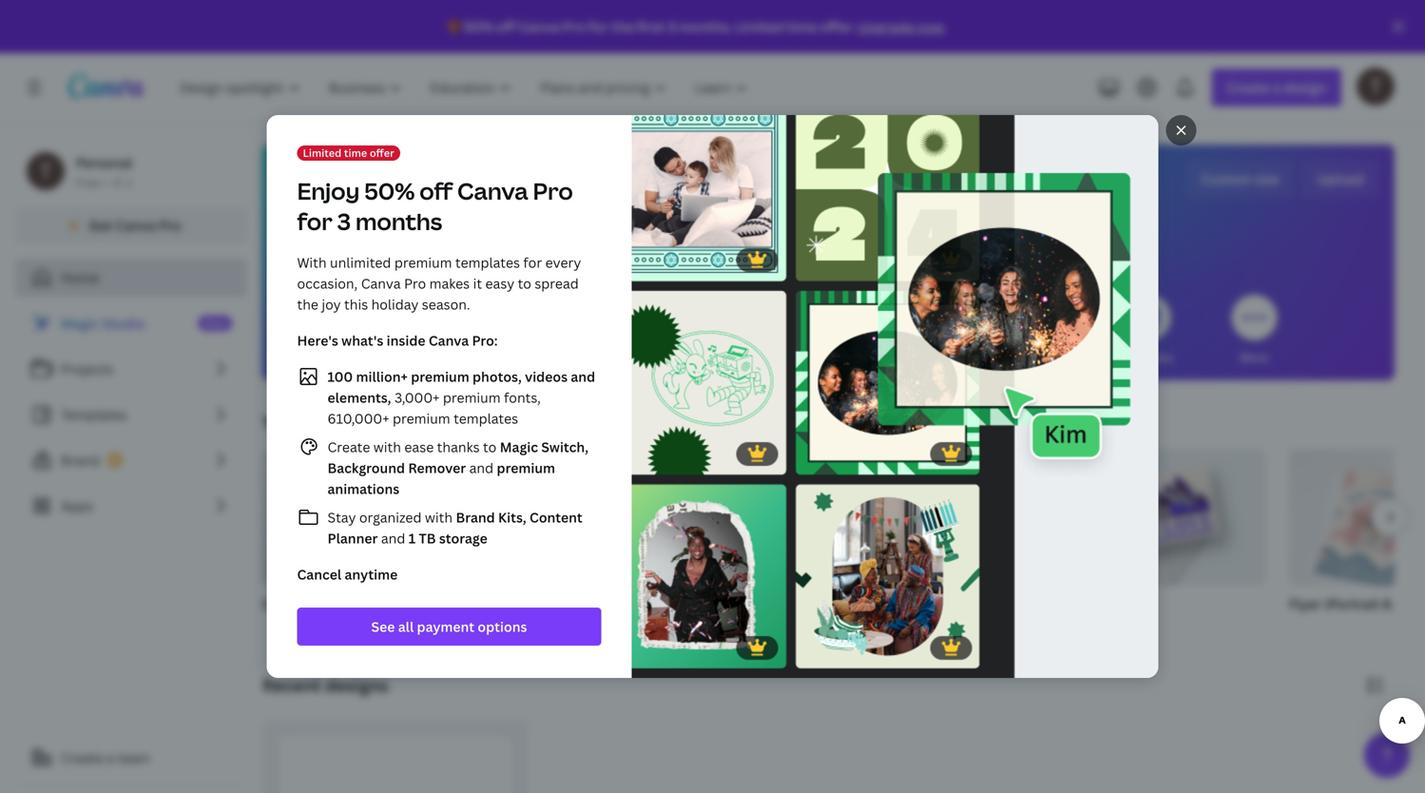 Task type: vqa. For each thing, say whether or not it's contained in the screenshot.
rightmost "brand"
yes



Task type: describe. For each thing, give the bounding box(es) containing it.
brand for brand
[[61, 451, 100, 469]]

brand for brand kits, content planner
[[456, 508, 495, 526]]

studio
[[102, 314, 145, 332]]

videos
[[525, 368, 568, 386]]

organized
[[359, 508, 422, 526]]

it
[[473, 274, 482, 292]]

ease
[[405, 438, 434, 456]]

what
[[621, 166, 702, 208]]

🎁
[[448, 18, 461, 36]]

free
[[76, 174, 100, 190]]

3,000+ premium fonts, 610,000+ premium templates
[[328, 388, 541, 427]]

spread
[[535, 274, 579, 292]]

you might want to try...
[[262, 410, 454, 434]]

websites button
[[1123, 281, 1173, 380]]

easy
[[485, 274, 515, 292]]

1 horizontal spatial 3
[[668, 18, 676, 36]]

new
[[204, 316, 226, 330]]

group for doc
[[262, 449, 445, 586]]

group for resume
[[879, 449, 1061, 594]]

every
[[545, 253, 581, 271]]

canva for here's what's inside canva pro:
[[429, 331, 469, 349]]

unlimited
[[330, 253, 391, 271]]

pro left first at the top of page
[[562, 18, 586, 36]]

premium down 3,000+
[[393, 409, 450, 427]]

1 vertical spatial 1
[[409, 529, 416, 547]]

home
[[61, 269, 99, 287]]

first
[[637, 18, 665, 36]]

videos
[[916, 349, 954, 365]]

anytime
[[345, 565, 398, 583]]

group for presentation (16:9)
[[673, 449, 856, 586]]

premium animations
[[328, 459, 555, 498]]

0 horizontal spatial limited
[[303, 145, 342, 160]]

see
[[371, 618, 395, 636]]

for you button
[[380, 281, 426, 380]]

personal
[[76, 154, 133, 172]]

canva inside button
[[115, 216, 156, 234]]

switch,
[[541, 438, 589, 456]]

1 horizontal spatial limited
[[735, 18, 784, 36]]

1 horizontal spatial time
[[787, 18, 817, 36]]

upgrade now button
[[857, 18, 944, 36]]

off for enjoy
[[420, 175, 453, 206]]

want
[[350, 410, 391, 434]]

whiteboards
[[580, 349, 651, 365]]

pro inside the with unlimited premium templates for every occasion, canva pro makes it easy to spread the joy this holiday season.
[[404, 274, 426, 292]]

season.
[[422, 295, 470, 313]]

0 horizontal spatial to
[[395, 410, 413, 434]]

presentation (16:9) group
[[673, 449, 856, 637]]

upgrade
[[857, 18, 914, 36]]

offer.
[[820, 18, 855, 36]]

team
[[117, 749, 150, 767]]

pro inside button
[[159, 216, 181, 234]]

background
[[328, 459, 405, 477]]

months
[[356, 206, 442, 237]]

for inside the with unlimited premium templates for every occasion, canva pro makes it easy to spread the joy this holiday season.
[[523, 253, 542, 271]]

recent designs
[[262, 674, 389, 697]]

magic studio
[[61, 314, 145, 332]]

occasion,
[[297, 274, 358, 292]]

create a team
[[61, 749, 150, 767]]

premium inside the with unlimited premium templates for every occasion, canva pro makes it easy to spread the joy this holiday season.
[[394, 253, 452, 271]]

social media
[[793, 349, 864, 365]]

pro:
[[472, 331, 498, 349]]

and for and
[[466, 459, 497, 477]]

brand kits, content planner
[[328, 508, 583, 547]]

off for 🎁
[[496, 18, 516, 36]]

whiteboard
[[468, 595, 544, 613]]

postcard group
[[1084, 449, 1267, 637]]

0 horizontal spatial time
[[344, 145, 367, 160]]

100
[[328, 368, 353, 386]]

fonts,
[[504, 388, 541, 407]]

animations
[[328, 480, 400, 498]]

months.
[[679, 18, 732, 36]]

whiteboards button
[[580, 281, 651, 380]]

presentations button
[[684, 281, 761, 380]]

projects
[[61, 360, 114, 378]]

design
[[826, 166, 923, 208]]

doc group
[[262, 449, 445, 637]]

apps
[[61, 497, 94, 515]]

create for create with ease thanks to
[[328, 438, 370, 456]]

3 inside enjoy 50% off canva pro for 3 months
[[337, 206, 351, 237]]

you
[[262, 410, 294, 434]]

brand link
[[15, 441, 247, 479]]

websites
[[1123, 349, 1173, 365]]

canva for 🎁 50% off canva pro for the first 3 months. limited time offer. upgrade now .
[[518, 18, 560, 36]]

cancel anytime
[[297, 565, 398, 583]]

videos button
[[912, 281, 958, 380]]

to inside the with unlimited premium templates for every occasion, canva pro makes it easy to spread the joy this holiday season.
[[518, 274, 531, 292]]

joy
[[322, 295, 341, 313]]

group for flyer (portrait 8.5 × 11
[[1289, 449, 1425, 592]]

.
[[944, 18, 947, 36]]

for for 3
[[297, 206, 333, 237]]

templates
[[61, 406, 127, 424]]

home link
[[15, 259, 247, 297]]

canva for enjoy 50% off canva pro for 3 months
[[457, 175, 528, 206]]

thanks
[[437, 438, 480, 456]]

now
[[917, 18, 944, 36]]



Task type: locate. For each thing, give the bounding box(es) containing it.
makes
[[429, 274, 470, 292]]

0 vertical spatial 50%
[[464, 18, 493, 36]]

1 horizontal spatial brand
[[456, 508, 495, 526]]

0 horizontal spatial and
[[381, 529, 405, 547]]

1 vertical spatial brand
[[456, 508, 495, 526]]

with up and 1 tb storage
[[425, 508, 453, 526]]

0 horizontal spatial the
[[297, 295, 319, 313]]

0 horizontal spatial 3
[[337, 206, 351, 237]]

50% inside enjoy 50% off canva pro for 3 months
[[364, 175, 415, 206]]

50% for enjoy
[[364, 175, 415, 206]]

0 vertical spatial the
[[612, 18, 634, 36]]

canva up easy
[[457, 175, 528, 206]]

and inside 100 million+ premium photos, videos and elements,
[[571, 368, 595, 386]]

0 horizontal spatial magic
[[61, 314, 99, 332]]

2 vertical spatial and
[[381, 529, 405, 547]]

0 vertical spatial to
[[518, 274, 531, 292]]

off right 🎁
[[496, 18, 516, 36]]

tb
[[419, 529, 436, 547]]

brand
[[61, 451, 100, 469], [456, 508, 495, 526]]

for for the
[[589, 18, 609, 36]]

list containing 100 million+ premium photos, videos and elements,
[[297, 365, 601, 549]]

canva inside enjoy 50% off canva pro for 3 months
[[457, 175, 528, 206]]

off up the with unlimited premium templates for every occasion, canva pro makes it easy to spread the joy this holiday season.
[[420, 175, 453, 206]]

for left every on the top left of the page
[[523, 253, 542, 271]]

with
[[374, 438, 401, 456], [425, 508, 453, 526]]

1 vertical spatial magic
[[500, 438, 538, 456]]

flyer
[[1289, 595, 1322, 613]]

1 horizontal spatial and
[[466, 459, 497, 477]]

limited time offer
[[303, 145, 394, 160]]

premium up makes
[[394, 253, 452, 271]]

print products
[[1002, 349, 1082, 365]]

create for create a team
[[61, 749, 104, 767]]

0 vertical spatial 3
[[668, 18, 676, 36]]

1 horizontal spatial you
[[763, 166, 820, 208]]

0 vertical spatial brand
[[61, 451, 100, 469]]

canva right 🎁
[[518, 18, 560, 36]]

pro inside enjoy 50% off canva pro for 3 months
[[533, 175, 573, 206]]

options
[[478, 618, 527, 636]]

2 horizontal spatial and
[[571, 368, 595, 386]]

1 horizontal spatial the
[[612, 18, 634, 36]]

you right will
[[763, 166, 820, 208]]

templates up thanks
[[454, 409, 518, 427]]

million+
[[356, 368, 408, 386]]

might
[[298, 410, 346, 434]]

the left joy at the left top of page
[[297, 295, 319, 313]]

1 vertical spatial time
[[344, 145, 367, 160]]

brand inside brand kits, content planner
[[456, 508, 495, 526]]

11
[[1416, 595, 1425, 613]]

1 vertical spatial off
[[420, 175, 453, 206]]

premium inside 100 million+ premium photos, videos and elements,
[[411, 368, 469, 386]]

you
[[763, 166, 820, 208], [403, 349, 424, 365]]

resume
[[879, 595, 930, 613]]

with
[[297, 253, 327, 271]]

3,000+
[[395, 388, 440, 407]]

enjoy
[[297, 175, 360, 206]]

and down stay organized with
[[381, 529, 405, 547]]

templates link
[[15, 396, 247, 434]]

1 horizontal spatial list
[[297, 365, 601, 549]]

get
[[89, 216, 112, 234]]

storage
[[439, 529, 488, 547]]

None search field
[[543, 230, 1114, 268]]

1
[[126, 174, 132, 190], [409, 529, 416, 547]]

0 vertical spatial 1
[[126, 174, 132, 190]]

today?
[[929, 166, 1036, 208]]

2 horizontal spatial to
[[518, 274, 531, 292]]

0 vertical spatial create
[[328, 438, 370, 456]]

create left a on the bottom left of page
[[61, 749, 104, 767]]

premium up 3,000+
[[411, 368, 469, 386]]

and for and 1 tb storage
[[381, 529, 405, 547]]

1 left the 'tb'
[[409, 529, 416, 547]]

0 vertical spatial with
[[374, 438, 401, 456]]

0 vertical spatial magic
[[61, 314, 99, 332]]

whiteboard group
[[468, 449, 650, 637]]

1 vertical spatial create
[[61, 749, 104, 767]]

0 horizontal spatial 50%
[[364, 175, 415, 206]]

6 group from the left
[[1289, 449, 1425, 592]]

canva inside the with unlimited premium templates for every occasion, canva pro makes it easy to spread the joy this holiday season.
[[361, 274, 401, 292]]

for left first at the top of page
[[589, 18, 609, 36]]

1 group from the left
[[262, 449, 445, 586]]

create inside create a team button
[[61, 749, 104, 767]]

templates up it
[[455, 253, 520, 271]]

and right videos
[[571, 368, 595, 386]]

1 right •
[[126, 174, 132, 190]]

with unlimited premium templates for every occasion, canva pro makes it easy to spread the joy this holiday season.
[[297, 253, 581, 313]]

off
[[496, 18, 516, 36], [420, 175, 453, 206]]

1 horizontal spatial 1
[[409, 529, 416, 547]]

50% right 🎁
[[464, 18, 493, 36]]

50% for 🎁
[[464, 18, 493, 36]]

pro up every on the top left of the page
[[533, 175, 573, 206]]

you inside button
[[403, 349, 424, 365]]

more button
[[1232, 281, 1278, 380]]

time left "offer." on the top
[[787, 18, 817, 36]]

this
[[344, 295, 368, 313]]

3 up unlimited
[[337, 206, 351, 237]]

flyer (portrait 8.5 × 11 in) group
[[1289, 449, 1425, 637]]

for inside enjoy 50% off canva pro for 3 months
[[297, 206, 333, 237]]

2 vertical spatial to
[[483, 438, 497, 456]]

magic for studio
[[61, 314, 99, 332]]

1 vertical spatial 3
[[337, 206, 351, 237]]

pro
[[562, 18, 586, 36], [533, 175, 573, 206], [159, 216, 181, 234], [404, 274, 426, 292]]

0 horizontal spatial off
[[420, 175, 453, 206]]

group
[[262, 449, 445, 586], [468, 449, 650, 586], [673, 449, 856, 586], [879, 449, 1061, 594], [1084, 449, 1267, 586], [1289, 449, 1425, 592]]

canva right "get" at left top
[[115, 216, 156, 234]]

magic switch, background remover
[[328, 438, 589, 477]]

list containing magic studio
[[15, 304, 247, 525]]

print products button
[[1002, 281, 1082, 380]]

create with ease thanks to
[[328, 438, 500, 456]]

projects link
[[15, 350, 247, 388]]

1 vertical spatial with
[[425, 508, 453, 526]]

offer
[[370, 145, 394, 160]]

create a team button
[[15, 739, 247, 777]]

1 vertical spatial templates
[[454, 409, 518, 427]]

with up background
[[374, 438, 401, 456]]

0 horizontal spatial with
[[374, 438, 401, 456]]

(portrait
[[1325, 595, 1380, 613]]

try...
[[417, 410, 454, 434]]

1 horizontal spatial for
[[523, 253, 542, 271]]

apps link
[[15, 487, 247, 525]]

magic inside magic switch, background remover
[[500, 438, 538, 456]]

here's
[[297, 331, 338, 349]]

a
[[107, 749, 114, 767]]

the left first at the top of page
[[612, 18, 634, 36]]

get canva pro button
[[15, 207, 247, 243]]

1 horizontal spatial to
[[483, 438, 497, 456]]

what will you design today?
[[621, 166, 1036, 208]]

to right thanks
[[483, 438, 497, 456]]

1 vertical spatial you
[[403, 349, 424, 365]]

×
[[1406, 595, 1412, 613]]

canva up holiday
[[361, 274, 401, 292]]

recent
[[262, 674, 321, 697]]

to right easy
[[518, 274, 531, 292]]

stay organized with
[[328, 508, 456, 526]]

premium down switch,
[[497, 459, 555, 477]]

pro up the home link
[[159, 216, 181, 234]]

3 right first at the top of page
[[668, 18, 676, 36]]

premium down photos,
[[443, 388, 501, 407]]

presentation
[[673, 595, 757, 613]]

limited right "months."
[[735, 18, 784, 36]]

cancel
[[297, 565, 342, 583]]

•
[[104, 174, 108, 190]]

4 group from the left
[[879, 449, 1061, 594]]

what's
[[342, 331, 384, 349]]

see all payment options button
[[297, 608, 601, 646]]

50% down offer
[[364, 175, 415, 206]]

more
[[1240, 349, 1269, 365]]

2 vertical spatial for
[[523, 253, 542, 271]]

1 horizontal spatial off
[[496, 18, 516, 36]]

create down you might want to try...
[[328, 438, 370, 456]]

the
[[612, 18, 634, 36], [297, 295, 319, 313]]

0 vertical spatial time
[[787, 18, 817, 36]]

to
[[518, 274, 531, 292], [395, 410, 413, 434], [483, 438, 497, 456]]

doc
[[262, 595, 288, 613]]

5 group from the left
[[1084, 449, 1267, 586]]

magic left switch,
[[500, 438, 538, 456]]

designs
[[325, 674, 389, 697]]

1 vertical spatial to
[[395, 410, 413, 434]]

products
[[1032, 349, 1082, 365]]

canva
[[518, 18, 560, 36], [457, 175, 528, 206], [115, 216, 156, 234], [361, 274, 401, 292], [429, 331, 469, 349]]

0 vertical spatial for
[[589, 18, 609, 36]]

premium
[[394, 253, 452, 271], [411, 368, 469, 386], [443, 388, 501, 407], [393, 409, 450, 427], [497, 459, 555, 477]]

and 1 tb storage
[[378, 529, 488, 547]]

flyer (portrait 8.5 × 11
[[1289, 595, 1425, 613]]

brand up storage
[[456, 508, 495, 526]]

and down thanks
[[466, 459, 497, 477]]

group for whiteboard
[[468, 449, 650, 586]]

100 million+ premium photos, videos and elements,
[[328, 368, 595, 407]]

for
[[382, 349, 400, 365]]

0 vertical spatial templates
[[455, 253, 520, 271]]

0 horizontal spatial list
[[15, 304, 247, 525]]

magic for switch,
[[500, 438, 538, 456]]

1 vertical spatial and
[[466, 459, 497, 477]]

1 vertical spatial for
[[297, 206, 333, 237]]

payment
[[417, 618, 475, 636]]

0 vertical spatial and
[[571, 368, 595, 386]]

0 horizontal spatial 1
[[126, 174, 132, 190]]

0 vertical spatial limited
[[735, 18, 784, 36]]

1 horizontal spatial create
[[328, 438, 370, 456]]

resume group
[[879, 449, 1061, 637]]

you right for
[[403, 349, 424, 365]]

limited up enjoy
[[303, 145, 342, 160]]

0 vertical spatial off
[[496, 18, 516, 36]]

to up create with ease thanks to
[[395, 410, 413, 434]]

pro up holiday
[[404, 274, 426, 292]]

0 horizontal spatial you
[[403, 349, 424, 365]]

presentations
[[684, 349, 761, 365]]

free •
[[76, 174, 108, 190]]

enjoy 50% off canva pro for 3 months
[[297, 175, 573, 237]]

1 vertical spatial 50%
[[364, 175, 415, 206]]

stay
[[328, 508, 356, 526]]

presentation (16:9)
[[673, 595, 797, 613]]

templates
[[455, 253, 520, 271], [454, 409, 518, 427]]

canva left the pro: at the left top
[[429, 331, 469, 349]]

top level navigation element
[[167, 68, 764, 107]]

for you
[[382, 349, 424, 365]]

holiday
[[371, 295, 419, 313]]

1 horizontal spatial with
[[425, 508, 453, 526]]

brand up apps
[[61, 451, 100, 469]]

3 group from the left
[[673, 449, 856, 586]]

magic left studio
[[61, 314, 99, 332]]

for up with
[[297, 206, 333, 237]]

1 horizontal spatial magic
[[500, 438, 538, 456]]

0 horizontal spatial create
[[61, 749, 104, 767]]

the inside the with unlimited premium templates for every occasion, canva pro makes it easy to spread the joy this holiday season.
[[297, 295, 319, 313]]

templates inside the with unlimited premium templates for every occasion, canva pro makes it easy to spread the joy this holiday season.
[[455, 253, 520, 271]]

1 vertical spatial the
[[297, 295, 319, 313]]

list
[[15, 304, 247, 525], [297, 365, 601, 549]]

0 vertical spatial you
[[763, 166, 820, 208]]

premium inside premium animations
[[497, 459, 555, 477]]

50%
[[464, 18, 493, 36], [364, 175, 415, 206]]

1 horizontal spatial 50%
[[464, 18, 493, 36]]

photos,
[[473, 368, 522, 386]]

to inside list
[[483, 438, 497, 456]]

time left offer
[[344, 145, 367, 160]]

0 horizontal spatial for
[[297, 206, 333, 237]]

off inside enjoy 50% off canva pro for 3 months
[[420, 175, 453, 206]]

templates inside 3,000+ premium fonts, 610,000+ premium templates
[[454, 409, 518, 427]]

2 horizontal spatial for
[[589, 18, 609, 36]]

1 vertical spatial limited
[[303, 145, 342, 160]]

2 group from the left
[[468, 449, 650, 586]]

0 horizontal spatial brand
[[61, 451, 100, 469]]

inside
[[387, 331, 426, 349]]



